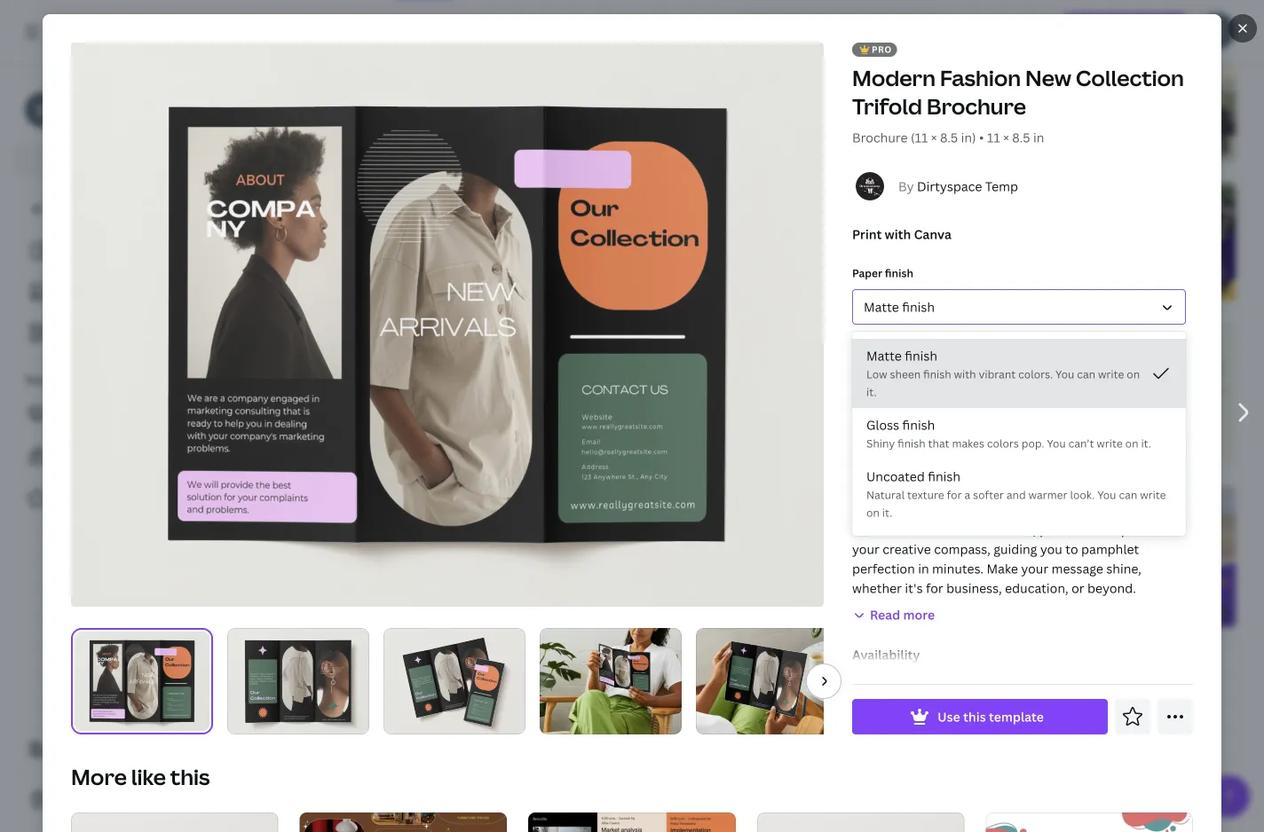 Task type: describe. For each thing, give the bounding box(es) containing it.
read more button
[[852, 606, 1186, 625]]

deals,
[[975, 502, 1010, 519]]

make
[[987, 561, 1018, 578]]

school education trifold brochure in green  brown white simple style image
[[1055, 324, 1236, 464]]

browse all templates link
[[663, 695, 818, 731]]

all templates link
[[25, 234, 220, 268]]

college information trifold brochure in red white simple modern style image
[[852, 348, 1034, 488]]

message
[[1052, 561, 1104, 578]]

wall bookshelves photo orange white trifold brochure image
[[245, 20, 426, 160]]

softer
[[973, 488, 1004, 503]]

spreading
[[1083, 444, 1142, 460]]

shine,
[[1107, 561, 1142, 578]]

1 vertical spatial unveiling
[[852, 502, 907, 519]]

on inside the uncoated finish natural texture for a softer and warmer look. you can write on it.
[[867, 506, 880, 520]]

flair.
[[881, 463, 907, 480]]

your left fast-
[[939, 444, 967, 460]]

1 horizontal spatial templates
[[743, 705, 804, 722]]

browse
[[677, 705, 722, 722]]

ideas
[[1145, 444, 1177, 460]]

tantalizing
[[910, 502, 972, 519]]

showcasing
[[944, 463, 1013, 480]]

all
[[60, 243, 76, 260]]

minutes.
[[932, 561, 984, 578]]

look.
[[1070, 488, 1095, 503]]

gloss finish option
[[852, 408, 1186, 460]]

with inside matte finish low sheen finish with vibrant colors. you can write on it.
[[954, 367, 976, 382]]

makes
[[952, 436, 985, 451]]

canva's
[[961, 522, 1007, 539]]

business
[[852, 483, 905, 500]]

print
[[852, 226, 882, 243]]

finish for paper finish
[[885, 266, 914, 281]]

your content
[[25, 373, 94, 387]]

read
[[870, 607, 901, 624]]

track
[[997, 444, 1027, 460]]

brochures
[[1013, 502, 1074, 519]]

finish left that
[[898, 436, 926, 451]]

uncoated
[[867, 468, 925, 485]]

low
[[867, 367, 888, 382]]

starred link
[[14, 481, 231, 517]]

to inside "link"
[[88, 201, 101, 218]]

education,
[[1005, 580, 1069, 597]]

brand templates
[[62, 448, 163, 465]]

to down printable
[[1066, 541, 1079, 558]]

trifold
[[852, 92, 923, 121]]

brown & neon vintage professional trifold brochure image
[[300, 813, 507, 833]]

the
[[1016, 463, 1036, 480]]

can't
[[1069, 436, 1094, 451]]

brand templates link
[[14, 439, 231, 474]]

icons
[[60, 325, 93, 341]]

it's
[[905, 580, 923, 597]]

printable
[[1040, 522, 1095, 539]]

cream and green photo college wedding trifolds brochure image
[[650, 21, 831, 161]]

your
[[25, 373, 49, 387]]

templates
[[101, 448, 163, 465]]

home
[[104, 201, 140, 218]]

white and green solid shapes child care trifold brochure image
[[986, 813, 1193, 833]]

11
[[987, 129, 1001, 146]]

new
[[1026, 63, 1072, 92]]

many?
[[878, 337, 912, 352]]

ticket
[[1030, 444, 1064, 460]]

dirtyspace
[[917, 178, 983, 195]]

template
[[989, 709, 1044, 726]]

dirtyspace temp link
[[917, 178, 1019, 195]]

1 vertical spatial are
[[1078, 502, 1097, 519]]

performing arts school trifold brochure in mint green dark gray white bold modern style image
[[650, 511, 831, 651]]

templates inside details brochures are your fast-track ticket to spreading ideas with flair. from showcasing the essence of your business to unveiling new products and services or unveiling tantalizing deals, brochures are your visual ambassadors. let canva's free, printable templates be your creative compass, guiding you to pamphlet perfection in minutes. make your message shine, whether it's for business, education, or beyond.
[[1098, 522, 1158, 539]]

you inside matte finish low sheen finish with vibrant colors. you can write on it.
[[1056, 367, 1075, 382]]

more
[[71, 763, 127, 792]]

0 vertical spatial unveiling
[[924, 483, 978, 500]]

you inside the uncoated finish natural texture for a softer and warmer look. you can write on it.
[[1098, 488, 1117, 503]]

brown school education trifold brochure image
[[852, 511, 1034, 651]]

uncoated finish natural texture for a softer and warmer look. you can write on it.
[[867, 468, 1166, 520]]

modern university college education trifold brochure image
[[852, 21, 1034, 161]]

$ for purple modern trifold brochure image
[[408, 467, 414, 479]]

write for matte finish
[[1098, 367, 1125, 382]]

more
[[904, 607, 935, 624]]

how many?
[[852, 337, 912, 352]]

how
[[852, 337, 876, 352]]

to down from
[[908, 483, 921, 500]]

finish for matte finish low sheen finish with vibrant colors. you can write on it.
[[905, 348, 938, 365]]

modern school education trifold brochure image
[[1055, 488, 1236, 628]]

purple modern trifold brochure image
[[245, 346, 426, 486]]

purple and yellow modern abstract school admission brochure image
[[650, 184, 831, 324]]

top level navigation element
[[156, 14, 689, 50]]

try canva pro
[[84, 152, 168, 169]]

blue school education trifold brochure image
[[448, 335, 629, 475]]

your up education, at the bottom right
[[1022, 561, 1049, 578]]

paper finish
[[852, 266, 914, 281]]

on for gloss finish
[[1126, 436, 1139, 451]]

•
[[980, 129, 984, 146]]

it. for matte finish
[[867, 385, 877, 400]]

brochures
[[852, 444, 914, 460]]

2 × from the left
[[1004, 129, 1010, 146]]

be
[[1161, 522, 1177, 539]]

photos link
[[25, 275, 220, 309]]

1 × from the left
[[931, 129, 937, 146]]

colors.
[[1019, 367, 1053, 382]]

finish for gloss finish shiny finish that makes colors pop. you can't write on it.
[[903, 417, 935, 434]]

matte finish low sheen finish with vibrant colors. you can write on it.
[[867, 348, 1140, 400]]

0 horizontal spatial this
[[170, 763, 210, 792]]

whether
[[852, 580, 902, 597]]

trash link
[[14, 783, 231, 819]]

paper finish list box
[[852, 339, 1186, 529]]

pro
[[147, 152, 168, 169]]

brand
[[62, 448, 98, 465]]

services
[[1092, 483, 1141, 500]]

2 8.5 from the left
[[1013, 129, 1031, 146]]

creators you follow link
[[14, 396, 231, 432]]

visual
[[1130, 502, 1165, 519]]

free,
[[1010, 522, 1037, 539]]

in inside modern fashion new collection trifold brochure brochure (11 × 8.5 in) • 11 × 8.5 in
[[1034, 129, 1045, 146]]

try canva pro button
[[14, 144, 231, 178]]

it. inside the uncoated finish natural texture for a softer and warmer look. you can write on it.
[[883, 506, 893, 520]]

back
[[57, 201, 85, 218]]

canva inside button
[[107, 152, 144, 169]]

by dirtyspace temp
[[899, 178, 1019, 195]]

by
[[899, 178, 914, 195]]

$ for green minimalist school admission trifold brochure image
[[408, 303, 414, 315]]



Task type: locate. For each thing, give the bounding box(es) containing it.
1 horizontal spatial in
[[1034, 129, 1045, 146]]

1 horizontal spatial it.
[[883, 506, 893, 520]]

you right pop.
[[1047, 436, 1066, 451]]

0 horizontal spatial templates
[[79, 243, 139, 260]]

0 vertical spatial this
[[964, 709, 986, 726]]

use this template button
[[852, 700, 1108, 735]]

can inside matte finish low sheen finish with vibrant colors. you can write on it.
[[1077, 367, 1096, 382]]

fashion
[[940, 63, 1021, 92]]

gloss
[[867, 417, 900, 434]]

or down message
[[1072, 580, 1085, 597]]

of
[[1091, 463, 1103, 480]]

pro
[[872, 44, 892, 56]]

it. inside gloss finish shiny finish that makes colors pop. you can't write on it.
[[1141, 436, 1152, 451]]

your
[[939, 444, 967, 460], [1106, 463, 1134, 480], [1100, 502, 1127, 519], [852, 541, 880, 558], [1022, 561, 1049, 578]]

1 horizontal spatial canva
[[914, 226, 952, 243]]

with inside details brochures are your fast-track ticket to spreading ideas with flair. from showcasing the essence of your business to unveiling new products and services or unveiling tantalizing deals, brochures are your visual ambassadors. let canva's free, printable templates be your creative compass, guiding you to pamphlet perfection in minutes. make your message shine, whether it's for business, education, or beyond.
[[852, 463, 878, 480]]

creators
[[62, 405, 114, 422]]

purple and yellow school admission trifold brochure image
[[448, 172, 629, 311]]

use
[[938, 709, 961, 726]]

black and orange business project minimalist user information brochure image
[[529, 813, 736, 833]]

to
[[88, 201, 101, 218], [1067, 444, 1080, 460], [908, 483, 921, 500], [1066, 541, 1079, 558]]

more like this
[[71, 763, 210, 792]]

1 vertical spatial in
[[918, 561, 929, 578]]

2 vertical spatial it.
[[883, 506, 893, 520]]

paper
[[852, 266, 883, 281]]

finish
[[885, 266, 914, 281], [902, 299, 935, 316], [905, 348, 938, 365], [924, 367, 952, 382], [903, 417, 935, 434], [898, 436, 926, 451], [928, 468, 961, 485]]

1 vertical spatial can
[[1119, 488, 1138, 503]]

0 horizontal spatial with
[[852, 463, 878, 480]]

write right colors.
[[1098, 367, 1125, 382]]

unveiling down business
[[852, 502, 907, 519]]

follow
[[142, 405, 181, 422]]

starred
[[62, 491, 107, 508]]

are up printable
[[1078, 502, 1097, 519]]

colors
[[987, 436, 1019, 451]]

brochure down trifold on the top right of page
[[852, 129, 908, 146]]

and inside details brochures are your fast-track ticket to spreading ideas with flair. from showcasing the essence of your business to unveiling new products and services or unveiling tantalizing deals, brochures are your visual ambassadors. let canva's free, printable templates be your creative compass, guiding you to pamphlet perfection in minutes. make your message shine, whether it's for business, education, or beyond.
[[1066, 483, 1089, 500]]

uncoated finish option
[[852, 460, 1186, 529]]

0 horizontal spatial brochure
[[852, 129, 908, 146]]

0 horizontal spatial 8.5
[[940, 129, 958, 146]]

on inside matte finish low sheen finish with vibrant colors. you can write on it.
[[1127, 367, 1140, 382]]

for inside the uncoated finish natural texture for a softer and warmer look. you can write on it.
[[947, 488, 962, 503]]

all templates
[[60, 243, 139, 260]]

0 horizontal spatial in
[[918, 561, 929, 578]]

templates
[[79, 243, 139, 260], [1098, 522, 1158, 539], [743, 705, 804, 722]]

2 vertical spatial with
[[852, 463, 878, 480]]

and right new
[[1007, 488, 1026, 503]]

1 vertical spatial for
[[926, 580, 944, 597]]

1 horizontal spatial for
[[947, 488, 962, 503]]

details
[[852, 418, 895, 435]]

unveiling
[[924, 483, 978, 500], [852, 502, 907, 519]]

0 horizontal spatial it.
[[867, 385, 877, 400]]

2 horizontal spatial it.
[[1141, 436, 1152, 451]]

1 vertical spatial $
[[408, 303, 414, 315]]

0 vertical spatial write
[[1098, 367, 1125, 382]]

1 vertical spatial with
[[954, 367, 976, 382]]

0 vertical spatial templates
[[79, 243, 139, 260]]

and
[[1066, 483, 1089, 500], [1007, 488, 1026, 503]]

on down natural
[[867, 506, 880, 520]]

0 horizontal spatial and
[[1007, 488, 1026, 503]]

browse all templates
[[677, 705, 804, 722]]

new
[[981, 483, 1005, 500]]

write for gloss finish
[[1097, 436, 1123, 451]]

on inside gloss finish shiny finish that makes colors pop. you can't write on it.
[[1126, 436, 1139, 451]]

with up business
[[852, 463, 878, 480]]

this right use
[[964, 709, 986, 726]]

that
[[929, 436, 950, 451]]

can right colors.
[[1077, 367, 1096, 382]]

you
[[1056, 367, 1075, 382], [117, 405, 139, 422], [1047, 436, 1066, 451], [1098, 488, 1117, 503]]

can
[[1077, 367, 1096, 382], [1119, 488, 1138, 503]]

guiding
[[994, 541, 1038, 558]]

0 horizontal spatial unveiling
[[852, 502, 907, 519]]

for left a
[[947, 488, 962, 503]]

matte up low
[[867, 348, 902, 365]]

1 vertical spatial this
[[170, 763, 210, 792]]

business,
[[947, 580, 1002, 597]]

1 vertical spatial matte
[[867, 348, 902, 365]]

0 horizontal spatial or
[[1072, 580, 1085, 597]]

finish up texture
[[928, 468, 961, 485]]

to up essence
[[1067, 444, 1080, 460]]

1 horizontal spatial this
[[964, 709, 986, 726]]

fast-
[[970, 444, 997, 460]]

perfection
[[852, 561, 915, 578]]

matte for matte finish
[[864, 299, 899, 316]]

matte
[[864, 299, 899, 316], [867, 348, 902, 365]]

on up spreading
[[1127, 367, 1140, 382]]

1 horizontal spatial brochure
[[927, 92, 1027, 121]]

a
[[965, 488, 971, 503]]

can inside the uncoated finish natural texture for a softer and warmer look. you can write on it.
[[1119, 488, 1138, 503]]

modern fashion new collection trifold brochure brochure (11 × 8.5 in) • 11 × 8.5 in
[[852, 63, 1185, 146]]

back to home
[[57, 201, 140, 218]]

None search field
[[731, 14, 944, 50]]

ambassadors.
[[852, 522, 935, 539]]

this right like
[[170, 763, 210, 792]]

collection
[[1076, 63, 1185, 92]]

matte inside matte finish low sheen finish with vibrant colors. you can write on it.
[[867, 348, 902, 365]]

your up perfection
[[852, 541, 880, 558]]

2 vertical spatial write
[[1140, 488, 1166, 503]]

with left vibrant
[[954, 367, 976, 382]]

or up visual
[[1144, 483, 1157, 500]]

1 horizontal spatial and
[[1066, 483, 1089, 500]]

modern fashion new collection trifold brochure image
[[448, 20, 629, 148]]

finish up many?
[[902, 299, 935, 316]]

write inside gloss finish shiny finish that makes colors pop. you can't write on it.
[[1097, 436, 1123, 451]]

finish up sheen on the top right of page
[[905, 348, 938, 365]]

on left ideas
[[1126, 436, 1139, 451]]

write right can't
[[1097, 436, 1123, 451]]

1 8.5 from the left
[[940, 129, 958, 146]]

write inside matte finish low sheen finish with vibrant colors. you can write on it.
[[1098, 367, 1125, 382]]

unveiling up tantalizing
[[924, 483, 978, 500]]

and down essence
[[1066, 483, 1089, 500]]

for right it's
[[926, 580, 944, 597]]

Paper finish button
[[852, 289, 1186, 325]]

temp
[[986, 178, 1019, 195]]

you inside gloss finish shiny finish that makes colors pop. you can't write on it.
[[1047, 436, 1066, 451]]

from
[[910, 463, 941, 480]]

0 vertical spatial $
[[1218, 142, 1224, 154]]

read more
[[870, 607, 935, 624]]

warmer
[[1029, 488, 1068, 503]]

write inside the uncoated finish natural texture for a softer and warmer look. you can write on it.
[[1140, 488, 1166, 503]]

essence
[[1039, 463, 1088, 480]]

let
[[938, 522, 958, 539]]

sheen
[[890, 367, 921, 382]]

$ for cream and green photo college wedding brochure
[[1218, 142, 1224, 154]]

0 horizontal spatial for
[[926, 580, 944, 597]]

8.5 right 11
[[1013, 129, 1031, 146]]

matte finish
[[864, 299, 935, 316]]

0 vertical spatial canva
[[107, 152, 144, 169]]

matte inside button
[[864, 299, 899, 316]]

print with canva
[[852, 226, 952, 243]]

× right 11
[[1004, 129, 1010, 146]]

0 vertical spatial it.
[[867, 385, 877, 400]]

canva down dirtyspace
[[914, 226, 952, 243]]

on for matte finish
[[1127, 367, 1140, 382]]

your up services
[[1106, 463, 1134, 480]]

canva
[[107, 152, 144, 169], [914, 226, 952, 243]]

green minimalist school admission trifold brochure image
[[245, 182, 426, 322]]

texture
[[908, 488, 945, 503]]

icons link
[[25, 316, 220, 350]]

pop.
[[1022, 436, 1045, 451]]

1 horizontal spatial with
[[885, 226, 911, 243]]

1 vertical spatial brochure
[[852, 129, 908, 146]]

gloss finish shiny finish that makes colors pop. you can't write on it.
[[867, 417, 1152, 451]]

0 horizontal spatial canva
[[107, 152, 144, 169]]

cream and green photo college wedding brochure image
[[1055, 21, 1236, 161]]

0 vertical spatial matte
[[864, 299, 899, 316]]

vibrant
[[979, 367, 1016, 382]]

you
[[1041, 541, 1063, 558]]

photos
[[60, 284, 103, 301]]

1 horizontal spatial unveiling
[[924, 483, 978, 500]]

1 horizontal spatial can
[[1119, 488, 1138, 503]]

for inside details brochures are your fast-track ticket to spreading ideas with flair. from showcasing the essence of your business to unveiling new products and services or unveiling tantalizing deals, brochures are your visual ambassadors. let canva's free, printable templates be your creative compass, guiding you to pamphlet perfection in minutes. make your message shine, whether it's for business, education, or beyond.
[[926, 580, 944, 597]]

to right back
[[88, 201, 101, 218]]

1 vertical spatial it.
[[1141, 436, 1152, 451]]

university and education trifold brochure image
[[650, 348, 831, 488]]

with
[[885, 226, 911, 243], [954, 367, 976, 382], [852, 463, 878, 480]]

natural
[[867, 488, 905, 503]]

creative
[[883, 541, 931, 558]]

1 vertical spatial canva
[[914, 226, 952, 243]]

personal
[[71, 94, 124, 111]]

finish inside the uncoated finish natural texture for a softer and warmer look. you can write on it.
[[928, 468, 961, 485]]

college trifold brochure image
[[448, 499, 629, 638]]

2 vertical spatial $
[[408, 467, 414, 479]]

finish for matte finish
[[902, 299, 935, 316]]

blue and yellow modern college open days brochure image
[[1055, 184, 1236, 301]]

use this template
[[938, 709, 1044, 726]]

in right 11
[[1034, 129, 1045, 146]]

matte finish option
[[852, 339, 1186, 408]]

0 vertical spatial are
[[917, 444, 936, 460]]

1 vertical spatial write
[[1097, 436, 1123, 451]]

with right print
[[885, 226, 911, 243]]

1 horizontal spatial or
[[1144, 483, 1157, 500]]

finish right sheen on the top right of page
[[924, 367, 952, 382]]

1 horizontal spatial 8.5
[[1013, 129, 1031, 146]]

in inside details brochures are your fast-track ticket to spreading ideas with flair. from showcasing the essence of your business to unveiling new products and services or unveiling tantalizing deals, brochures are your visual ambassadors. let canva's free, printable templates be your creative compass, guiding you to pamphlet perfection in minutes. make your message shine, whether it's for business, education, or beyond.
[[918, 561, 929, 578]]

1 vertical spatial on
[[1126, 436, 1139, 451]]

in up it's
[[918, 561, 929, 578]]

you right look.
[[1098, 488, 1117, 503]]

1 horizontal spatial are
[[1078, 502, 1097, 519]]

finish inside button
[[902, 299, 935, 316]]

matte for matte finish low sheen finish with vibrant colors. you can write on it.
[[867, 348, 902, 365]]

brochure
[[927, 92, 1027, 121], [852, 129, 908, 146]]

0 vertical spatial or
[[1144, 483, 1157, 500]]

try
[[84, 152, 104, 169]]

2 vertical spatial on
[[867, 506, 880, 520]]

boho school education trifold brochure image
[[245, 509, 426, 649]]

× right (11
[[931, 129, 937, 146]]

content
[[51, 373, 94, 387]]

2 horizontal spatial with
[[954, 367, 976, 382]]

and inside the uncoated finish natural texture for a softer and warmer look. you can write on it.
[[1007, 488, 1026, 503]]

2 horizontal spatial templates
[[1098, 522, 1158, 539]]

1 vertical spatial templates
[[1098, 522, 1158, 539]]

0 horizontal spatial can
[[1077, 367, 1096, 382]]

0 vertical spatial for
[[947, 488, 962, 503]]

it. for gloss finish
[[1141, 436, 1152, 451]]

finish up that
[[903, 417, 935, 434]]

matte down paper finish
[[864, 299, 899, 316]]

brochure up •
[[927, 92, 1027, 121]]

this inside use this template button
[[964, 709, 986, 726]]

you left follow at the left of the page
[[117, 405, 139, 422]]

details brochures are your fast-track ticket to spreading ideas with flair. from showcasing the essence of your business to unveiling new products and services or unveiling tantalizing deals, brochures are your visual ambassadors. let canva's free, printable templates be your creative compass, guiding you to pamphlet perfection in minutes. make your message shine, whether it's for business, education, or beyond.
[[852, 418, 1177, 597]]

your down services
[[1100, 502, 1127, 519]]

red minimalist campus trifold brochure image
[[852, 184, 1034, 324]]

1 vertical spatial or
[[1072, 580, 1085, 597]]

finish for uncoated finish natural texture for a softer and warmer look. you can write on it.
[[928, 468, 961, 485]]

can right look.
[[1119, 488, 1138, 503]]

this
[[964, 709, 986, 726], [170, 763, 210, 792]]

finish right the paper
[[885, 266, 914, 281]]

write up be
[[1140, 488, 1166, 503]]

0 vertical spatial with
[[885, 226, 911, 243]]

like
[[131, 763, 166, 792]]

0 vertical spatial brochure
[[927, 92, 1027, 121]]

0 horizontal spatial are
[[917, 444, 936, 460]]

0 horizontal spatial ×
[[931, 129, 937, 146]]

0 vertical spatial can
[[1077, 367, 1096, 382]]

it. inside matte finish low sheen finish with vibrant colors. you can write on it.
[[867, 385, 877, 400]]

are up from
[[917, 444, 936, 460]]

modern
[[852, 63, 936, 92]]

beyond.
[[1088, 580, 1137, 597]]

you right colors.
[[1056, 367, 1075, 382]]

canva right try
[[107, 152, 144, 169]]

1 horizontal spatial ×
[[1004, 129, 1010, 146]]

0 vertical spatial in
[[1034, 129, 1045, 146]]

2 vertical spatial templates
[[743, 705, 804, 722]]

0 vertical spatial on
[[1127, 367, 1140, 382]]

creators you follow
[[62, 405, 181, 422]]

8.5 left in)
[[940, 129, 958, 146]]



Task type: vqa. For each thing, say whether or not it's contained in the screenshot.
menu bar
no



